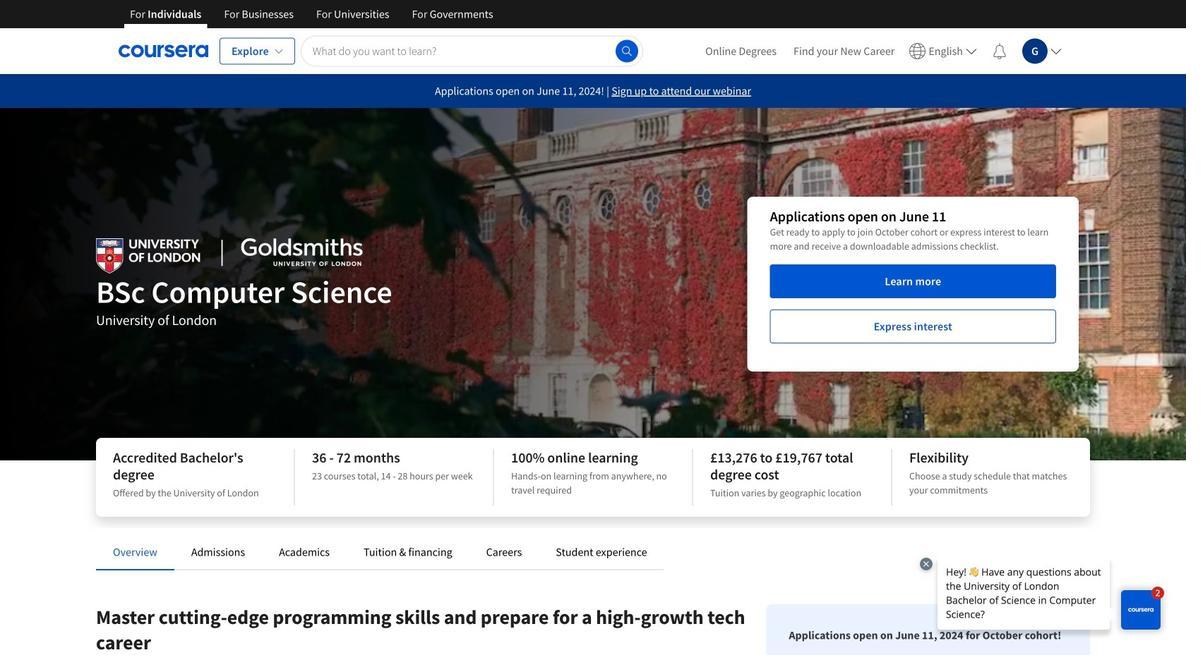 Task type: describe. For each thing, give the bounding box(es) containing it.
coursera image
[[119, 40, 208, 62]]

What do you want to learn? text field
[[301, 36, 643, 67]]



Task type: locate. For each thing, give the bounding box(es) containing it.
university of london logo image
[[96, 239, 364, 274]]

None search field
[[301, 36, 643, 67]]

banner navigation
[[119, 0, 505, 28]]

menu
[[697, 28, 1067, 74]]



Task type: vqa. For each thing, say whether or not it's contained in the screenshot.
"times,"
no



